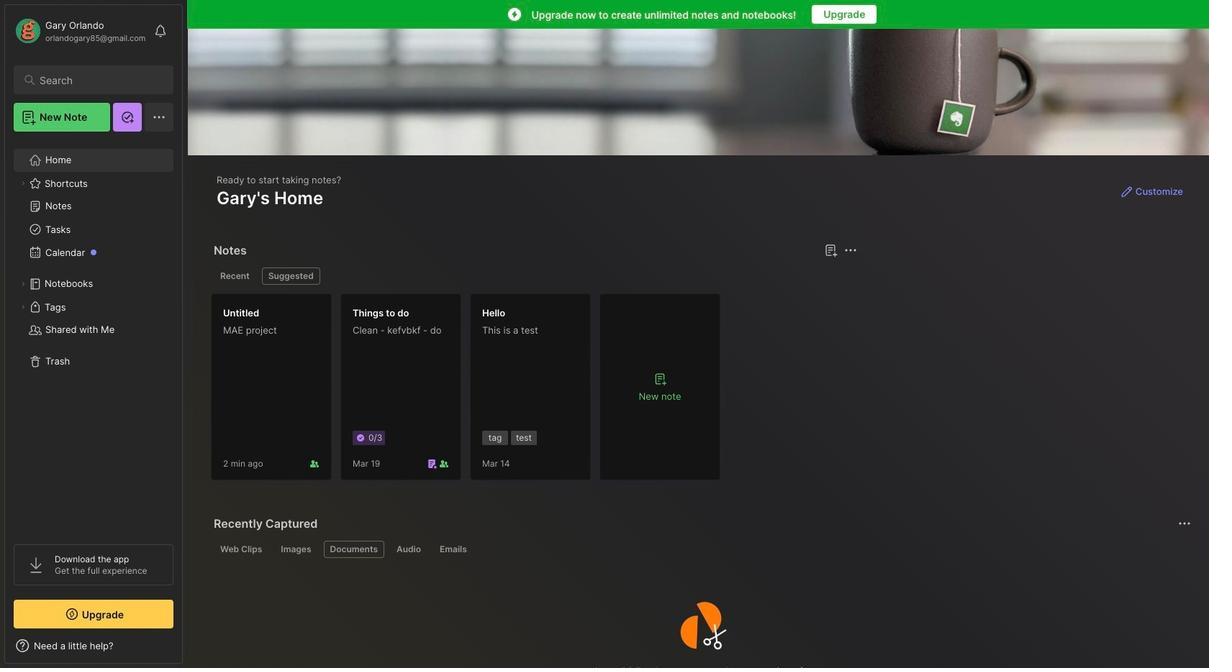 Task type: vqa. For each thing, say whether or not it's contained in the screenshot.
"tree"
yes



Task type: locate. For each thing, give the bounding box(es) containing it.
WHAT'S NEW field
[[5, 635, 182, 658]]

row group
[[211, 294, 729, 490]]

0 vertical spatial tab list
[[214, 268, 856, 285]]

tree inside main element
[[5, 140, 182, 532]]

1 vertical spatial tab list
[[214, 541, 1189, 559]]

more actions image
[[1176, 515, 1194, 533]]

tab
[[214, 268, 256, 285], [262, 268, 320, 285], [214, 541, 269, 559], [275, 541, 318, 559], [324, 541, 384, 559], [390, 541, 428, 559], [433, 541, 474, 559]]

None search field
[[40, 71, 161, 89]]

tree
[[5, 140, 182, 532]]

click to collapse image
[[182, 642, 193, 659]]

expand notebooks image
[[19, 280, 27, 289]]

1 tab list from the top
[[214, 268, 856, 285]]

tab list
[[214, 268, 856, 285], [214, 541, 1189, 559]]



Task type: describe. For each thing, give the bounding box(es) containing it.
2 tab list from the top
[[214, 541, 1189, 559]]

main element
[[0, 0, 187, 669]]

More actions field
[[1175, 514, 1195, 534]]

Account field
[[14, 17, 146, 45]]

Search text field
[[40, 73, 161, 87]]

none search field inside main element
[[40, 71, 161, 89]]

expand tags image
[[19, 303, 27, 312]]



